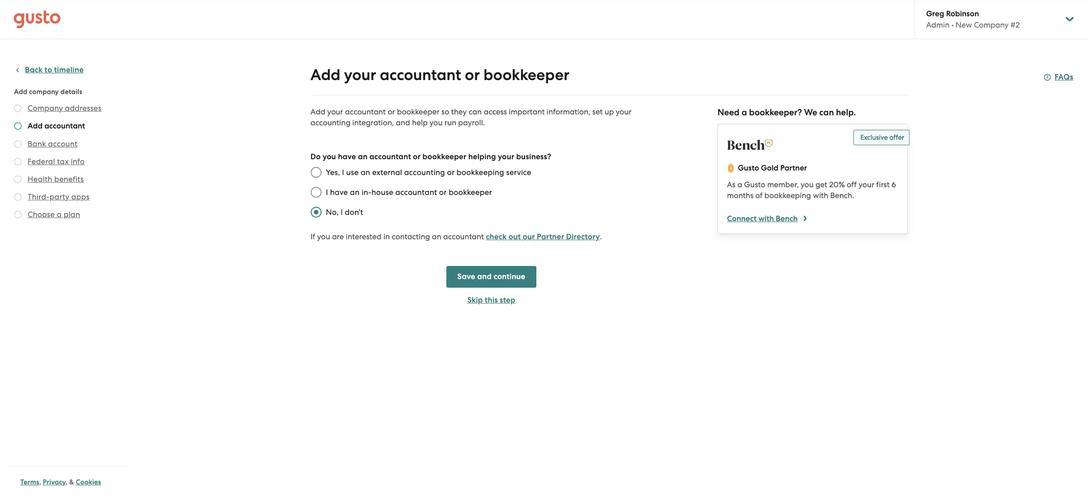 Task type: vqa. For each thing, say whether or not it's contained in the screenshot.
timeline
yes



Task type: describe. For each thing, give the bounding box(es) containing it.
6
[[892, 180, 896, 189]]

accounting inside add your accountant or bookkeeper so they can access important information, set up your accounting integration, and help you run payroll.
[[311, 118, 351, 127]]

months
[[727, 191, 754, 200]]

bookkeeper down helping
[[449, 188, 492, 197]]

cookies
[[76, 478, 101, 486]]

need
[[718, 107, 740, 118]]

bank account
[[28, 139, 77, 148]]

connect with bench
[[727, 214, 798, 223]]

company addresses
[[28, 104, 102, 113]]

check image for third-
[[14, 193, 22, 201]]

to
[[45, 65, 52, 75]]

gold badge image
[[727, 163, 734, 174]]

access
[[484, 107, 507, 116]]

in
[[383, 232, 390, 241]]

help.
[[836, 107, 856, 118]]

yes,
[[326, 168, 340, 177]]

choose a plan button
[[28, 209, 80, 220]]

and inside add your accountant or bookkeeper so they can access important information, set up your accounting integration, and help you run payroll.
[[396, 118, 410, 127]]

greg robinson admin • new company #2
[[926, 9, 1020, 29]]

check image for company
[[14, 104, 22, 112]]

new
[[956, 20, 972, 29]]

contacting
[[392, 232, 430, 241]]

bookkeeper up yes, i use an external accounting or bookkeeping service
[[423, 152, 466, 161]]

1 vertical spatial i
[[326, 188, 328, 197]]

do
[[311, 152, 321, 161]]

cookies button
[[76, 477, 101, 488]]

party
[[50, 192, 69, 201]]

first
[[876, 180, 890, 189]]

health benefits button
[[28, 174, 84, 185]]

0 vertical spatial have
[[338, 152, 356, 161]]

gold
[[761, 163, 779, 173]]

external
[[372, 168, 402, 177]]

robinson
[[946, 9, 979, 19]]

continue
[[494, 272, 525, 281]]

check
[[486, 232, 507, 242]]

if
[[311, 232, 315, 241]]

terms
[[20, 478, 39, 486]]

i for no,
[[341, 208, 343, 217]]

add company details
[[14, 88, 82, 96]]

back to timeline
[[25, 65, 84, 75]]

timeline
[[54, 65, 84, 75]]

with inside as a gusto member, you get 20% off your first 6 months of bookkeeping with bench.
[[813, 191, 828, 200]]

no, i don't
[[326, 208, 363, 217]]

0 horizontal spatial bookkeeping
[[457, 168, 504, 177]]

1 , from the left
[[39, 478, 41, 486]]

skip
[[467, 295, 483, 305]]

greg
[[926, 9, 944, 19]]

no,
[[326, 208, 339, 217]]

bank
[[28, 139, 46, 148]]

important
[[509, 107, 545, 116]]

federal tax info
[[28, 157, 85, 166]]

I have an in-house accountant or bookkeeper radio
[[306, 182, 326, 202]]

add your accountant or bookkeeper so they can access important information, set up your accounting integration, and help you run payroll.
[[311, 107, 632, 127]]

addresses
[[65, 104, 102, 113]]

don't
[[345, 208, 363, 217]]

you inside add your accountant or bookkeeper so they can access important information, set up your accounting integration, and help you run payroll.
[[430, 118, 443, 127]]

health
[[28, 175, 52, 184]]

you inside if you are interested in contacting an accountant check out our partner directory .
[[317, 232, 330, 241]]

in-
[[362, 188, 372, 197]]

payroll.
[[458, 118, 485, 127]]

benefits
[[54, 175, 84, 184]]

house
[[372, 188, 393, 197]]

.
[[600, 232, 602, 241]]

0 horizontal spatial with
[[759, 214, 774, 223]]

gusto inside as a gusto member, you get 20% off your first 6 months of bookkeeping with bench.
[[744, 180, 765, 189]]

check image for federal
[[14, 158, 22, 166]]

i for yes,
[[342, 168, 344, 177]]

No, I don't radio
[[306, 202, 326, 222]]

as a gusto member, you get 20% off your first 6 months of bookkeeping with bench.
[[727, 180, 896, 200]]

business?
[[516, 152, 551, 161]]

our
[[523, 232, 535, 242]]

health benefits
[[28, 175, 84, 184]]

a for need
[[742, 107, 747, 118]]

company
[[29, 88, 59, 96]]

apps
[[71, 192, 89, 201]]

they
[[451, 107, 467, 116]]

privacy
[[43, 478, 66, 486]]

offer
[[890, 133, 904, 142]]

info
[[71, 157, 85, 166]]

are
[[332, 232, 344, 241]]

home image
[[14, 10, 61, 28]]

1 horizontal spatial accounting
[[404, 168, 445, 177]]

integration,
[[352, 118, 394, 127]]

an up use
[[358, 152, 368, 161]]

if you are interested in contacting an accountant check out our partner directory .
[[311, 232, 602, 242]]

save and continue button
[[447, 266, 536, 288]]

a for choose
[[57, 210, 62, 219]]

help
[[412, 118, 428, 127]]

or inside add your accountant or bookkeeper so they can access important information, set up your accounting integration, and help you run payroll.
[[388, 107, 395, 116]]

or down do you have an accountant or bookkeeper helping your business?
[[447, 168, 455, 177]]

accountant down yes, i use an external accounting or bookkeeping service
[[395, 188, 437, 197]]

add for add company details
[[14, 88, 27, 96]]

add your accountant or bookkeeper
[[311, 66, 569, 84]]

skip this step button
[[447, 295, 536, 306]]

bookkeeper inside add your accountant or bookkeeper so they can access important information, set up your accounting integration, and help you run payroll.
[[397, 107, 440, 116]]

gusto gold partner
[[738, 163, 807, 173]]



Task type: locate. For each thing, give the bounding box(es) containing it.
bank account button
[[28, 138, 77, 149]]

bookkeeper?
[[749, 107, 802, 118]]

a right need
[[742, 107, 747, 118]]

add for add your accountant or bookkeeper so they can access important information, set up your accounting integration, and help you run payroll.
[[311, 107, 325, 116]]

add accountant list
[[14, 103, 125, 222]]

company inside the greg robinson admin • new company #2
[[974, 20, 1009, 29]]

1 check image from the top
[[14, 104, 22, 112]]

accountant inside list
[[44, 121, 85, 131]]

member,
[[767, 180, 799, 189]]

faqs
[[1055, 72, 1073, 82]]

1 vertical spatial accounting
[[404, 168, 445, 177]]

out
[[509, 232, 521, 242]]

1 horizontal spatial bookkeeping
[[765, 191, 811, 200]]

1 horizontal spatial with
[[813, 191, 828, 200]]

1 horizontal spatial and
[[477, 272, 492, 281]]

, left &
[[66, 478, 68, 486]]

or down yes, i use an external accounting or bookkeeping service
[[439, 188, 447, 197]]

set
[[592, 107, 603, 116]]

0 horizontal spatial and
[[396, 118, 410, 127]]

add inside list
[[28, 121, 43, 131]]

or up integration,
[[388, 107, 395, 116]]

an right use
[[361, 168, 370, 177]]

can inside add your accountant or bookkeeper so they can access important information, set up your accounting integration, and help you run payroll.
[[469, 107, 482, 116]]

have up no, i don't
[[330, 188, 348, 197]]

check image left 'health'
[[14, 176, 22, 183]]

1 vertical spatial with
[[759, 214, 774, 223]]

skip this step
[[467, 295, 515, 305]]

details
[[61, 88, 82, 96]]

1 vertical spatial have
[[330, 188, 348, 197]]

with left bench
[[759, 214, 774, 223]]

accountant left the check
[[443, 232, 484, 241]]

an right contacting
[[432, 232, 441, 241]]

check image left "bank"
[[14, 140, 22, 148]]

admin
[[926, 20, 950, 29]]

up
[[605, 107, 614, 116]]

accounting up do
[[311, 118, 351, 127]]

gusto
[[738, 163, 759, 173], [744, 180, 765, 189]]

third-party apps
[[28, 192, 89, 201]]

save
[[457, 272, 475, 281]]

add accountant
[[28, 121, 85, 131]]

exclusive offer
[[861, 133, 904, 142]]

check image
[[14, 104, 22, 112], [14, 193, 22, 201]]

i left use
[[342, 168, 344, 177]]

directory
[[566, 232, 600, 242]]

partner
[[780, 163, 807, 173], [537, 232, 564, 242]]

0 vertical spatial a
[[742, 107, 747, 118]]

check image for health
[[14, 176, 22, 183]]

4 check image from the top
[[14, 176, 22, 183]]

1 check image from the top
[[14, 122, 22, 130]]

or up yes, i use an external accounting or bookkeeping service
[[413, 152, 421, 161]]

need a bookkeeper? we can help.
[[718, 107, 856, 118]]

information,
[[547, 107, 590, 116]]

bench
[[776, 214, 798, 223]]

1 vertical spatial company
[[28, 104, 63, 113]]

connect
[[727, 214, 757, 223]]

a inside as a gusto member, you get 20% off your first 6 months of bookkeeping with bench.
[[738, 180, 742, 189]]

accountant up integration,
[[345, 107, 386, 116]]

exclusive
[[861, 133, 888, 142]]

1 vertical spatial and
[[477, 272, 492, 281]]

an inside if you are interested in contacting an accountant check out our partner directory .
[[432, 232, 441, 241]]

bookkeeper up help
[[397, 107, 440, 116]]

1 vertical spatial gusto
[[744, 180, 765, 189]]

bookkeeper up important
[[484, 66, 569, 84]]

a inside choose a plan button
[[57, 210, 62, 219]]

0 horizontal spatial partner
[[537, 232, 564, 242]]

privacy link
[[43, 478, 66, 486]]

bookkeeper
[[484, 66, 569, 84], [397, 107, 440, 116], [423, 152, 466, 161], [449, 188, 492, 197]]

terms , privacy , & cookies
[[20, 478, 101, 486]]

add for add your accountant or bookkeeper
[[311, 66, 340, 84]]

back to timeline button
[[14, 65, 84, 76]]

step
[[500, 295, 515, 305]]

accountant up so
[[380, 66, 461, 84]]

,
[[39, 478, 41, 486], [66, 478, 68, 486]]

accountant
[[380, 66, 461, 84], [345, 107, 386, 116], [44, 121, 85, 131], [370, 152, 411, 161], [395, 188, 437, 197], [443, 232, 484, 241]]

0 horizontal spatial can
[[469, 107, 482, 116]]

2 vertical spatial a
[[57, 210, 62, 219]]

back
[[25, 65, 43, 75]]

0 vertical spatial and
[[396, 118, 410, 127]]

gusto up of
[[744, 180, 765, 189]]

tax
[[57, 157, 69, 166]]

1 horizontal spatial company
[[974, 20, 1009, 29]]

add inside add your accountant or bookkeeper so they can access important information, set up your accounting integration, and help you run payroll.
[[311, 107, 325, 116]]

add for add accountant
[[28, 121, 43, 131]]

0 vertical spatial company
[[974, 20, 1009, 29]]

check image left add accountant at the left of the page
[[14, 122, 22, 130]]

1 horizontal spatial ,
[[66, 478, 68, 486]]

add
[[311, 66, 340, 84], [14, 88, 27, 96], [311, 107, 325, 116], [28, 121, 43, 131]]

this
[[485, 295, 498, 305]]

choose a plan
[[28, 210, 80, 219]]

accountant up external at top
[[370, 152, 411, 161]]

1 vertical spatial bookkeeping
[[765, 191, 811, 200]]

or up 'they'
[[465, 66, 480, 84]]

can up "payroll."
[[469, 107, 482, 116]]

bookkeeping down member,
[[765, 191, 811, 200]]

0 vertical spatial gusto
[[738, 163, 759, 173]]

bookkeeping down helping
[[457, 168, 504, 177]]

accountant inside if you are interested in contacting an accountant check out our partner directory .
[[443, 232, 484, 241]]

0 vertical spatial bookkeeping
[[457, 168, 504, 177]]

accountant down company addresses
[[44, 121, 85, 131]]

you down so
[[430, 118, 443, 127]]

plan
[[64, 210, 80, 219]]

yes, i use an external accounting or bookkeeping service
[[326, 168, 531, 177]]

you
[[430, 118, 443, 127], [323, 152, 336, 161], [801, 180, 814, 189], [317, 232, 330, 241]]

check image down the add company details
[[14, 104, 22, 112]]

0 vertical spatial partner
[[780, 163, 807, 173]]

run
[[445, 118, 456, 127]]

you right do
[[323, 152, 336, 161]]

company inside button
[[28, 104, 63, 113]]

and right save
[[477, 272, 492, 281]]

off
[[847, 180, 857, 189]]

#2
[[1011, 20, 1020, 29]]

company down company
[[28, 104, 63, 113]]

, left privacy on the bottom of the page
[[39, 478, 41, 486]]

0 horizontal spatial accounting
[[311, 118, 351, 127]]

have up use
[[338, 152, 356, 161]]

2 check image from the top
[[14, 140, 22, 148]]

•
[[952, 20, 954, 29]]

or
[[465, 66, 480, 84], [388, 107, 395, 116], [413, 152, 421, 161], [447, 168, 455, 177], [439, 188, 447, 197]]

check image
[[14, 122, 22, 130], [14, 140, 22, 148], [14, 158, 22, 166], [14, 176, 22, 183], [14, 211, 22, 218]]

we
[[804, 107, 817, 118]]

0 horizontal spatial ,
[[39, 478, 41, 486]]

of
[[756, 191, 763, 200]]

&
[[69, 478, 74, 486]]

i have an in-house accountant or bookkeeper
[[326, 188, 492, 197]]

0 vertical spatial with
[[813, 191, 828, 200]]

third-
[[28, 192, 50, 201]]

so
[[441, 107, 449, 116]]

check image for choose
[[14, 211, 22, 218]]

terms link
[[20, 478, 39, 486]]

partner right our
[[537, 232, 564, 242]]

you left "get"
[[801, 180, 814, 189]]

i right 'no,' at the left of page
[[341, 208, 343, 217]]

your
[[344, 66, 376, 84], [327, 107, 343, 116], [616, 107, 632, 116], [498, 152, 514, 161], [859, 180, 875, 189]]

accountant inside add your accountant or bookkeeper so they can access important information, set up your accounting integration, and help you run payroll.
[[345, 107, 386, 116]]

2 vertical spatial i
[[341, 208, 343, 217]]

2 check image from the top
[[14, 193, 22, 201]]

and left help
[[396, 118, 410, 127]]

0 vertical spatial accounting
[[311, 118, 351, 127]]

bookkeeping inside as a gusto member, you get 20% off your first 6 months of bookkeeping with bench.
[[765, 191, 811, 200]]

an left in-
[[350, 188, 360, 197]]

as
[[727, 180, 736, 189]]

1 horizontal spatial partner
[[780, 163, 807, 173]]

a for as
[[738, 180, 742, 189]]

account
[[48, 139, 77, 148]]

save and continue
[[457, 272, 525, 281]]

5 check image from the top
[[14, 211, 22, 218]]

20%
[[829, 180, 845, 189]]

check image left third-
[[14, 193, 22, 201]]

i up 'no,' at the left of page
[[326, 188, 328, 197]]

company
[[974, 20, 1009, 29], [28, 104, 63, 113]]

0 vertical spatial check image
[[14, 104, 22, 112]]

your inside as a gusto member, you get 20% off your first 6 months of bookkeeping with bench.
[[859, 180, 875, 189]]

gusto right gold badge icon
[[738, 163, 759, 173]]

and inside button
[[477, 272, 492, 281]]

1 can from the left
[[469, 107, 482, 116]]

third-party apps button
[[28, 191, 89, 202]]

you right if at top left
[[317, 232, 330, 241]]

1 horizontal spatial can
[[819, 107, 834, 118]]

with down "get"
[[813, 191, 828, 200]]

faqs button
[[1044, 72, 1073, 83]]

use
[[346, 168, 359, 177]]

1 vertical spatial partner
[[537, 232, 564, 242]]

1 vertical spatial check image
[[14, 193, 22, 201]]

2 can from the left
[[819, 107, 834, 118]]

do you have an accountant or bookkeeper helping your business?
[[311, 152, 551, 161]]

with
[[813, 191, 828, 200], [759, 214, 774, 223]]

1 vertical spatial a
[[738, 180, 742, 189]]

can right the we
[[819, 107, 834, 118]]

accounting down do you have an accountant or bookkeeper helping your business?
[[404, 168, 445, 177]]

check image for bank
[[14, 140, 22, 148]]

interested
[[346, 232, 382, 241]]

partner up member,
[[780, 163, 807, 173]]

check image left choose
[[14, 211, 22, 218]]

service
[[506, 168, 531, 177]]

have
[[338, 152, 356, 161], [330, 188, 348, 197]]

a left the plan
[[57, 210, 62, 219]]

get
[[816, 180, 827, 189]]

Yes, I use an external accounting or bookkeeping service radio
[[306, 162, 326, 182]]

0 vertical spatial i
[[342, 168, 344, 177]]

check out our partner directory link
[[486, 232, 600, 242]]

3 check image from the top
[[14, 158, 22, 166]]

check image left 'federal'
[[14, 158, 22, 166]]

0 horizontal spatial company
[[28, 104, 63, 113]]

2 , from the left
[[66, 478, 68, 486]]

choose
[[28, 210, 55, 219]]

company left #2
[[974, 20, 1009, 29]]

you inside as a gusto member, you get 20% off your first 6 months of bookkeeping with bench.
[[801, 180, 814, 189]]

a right as
[[738, 180, 742, 189]]



